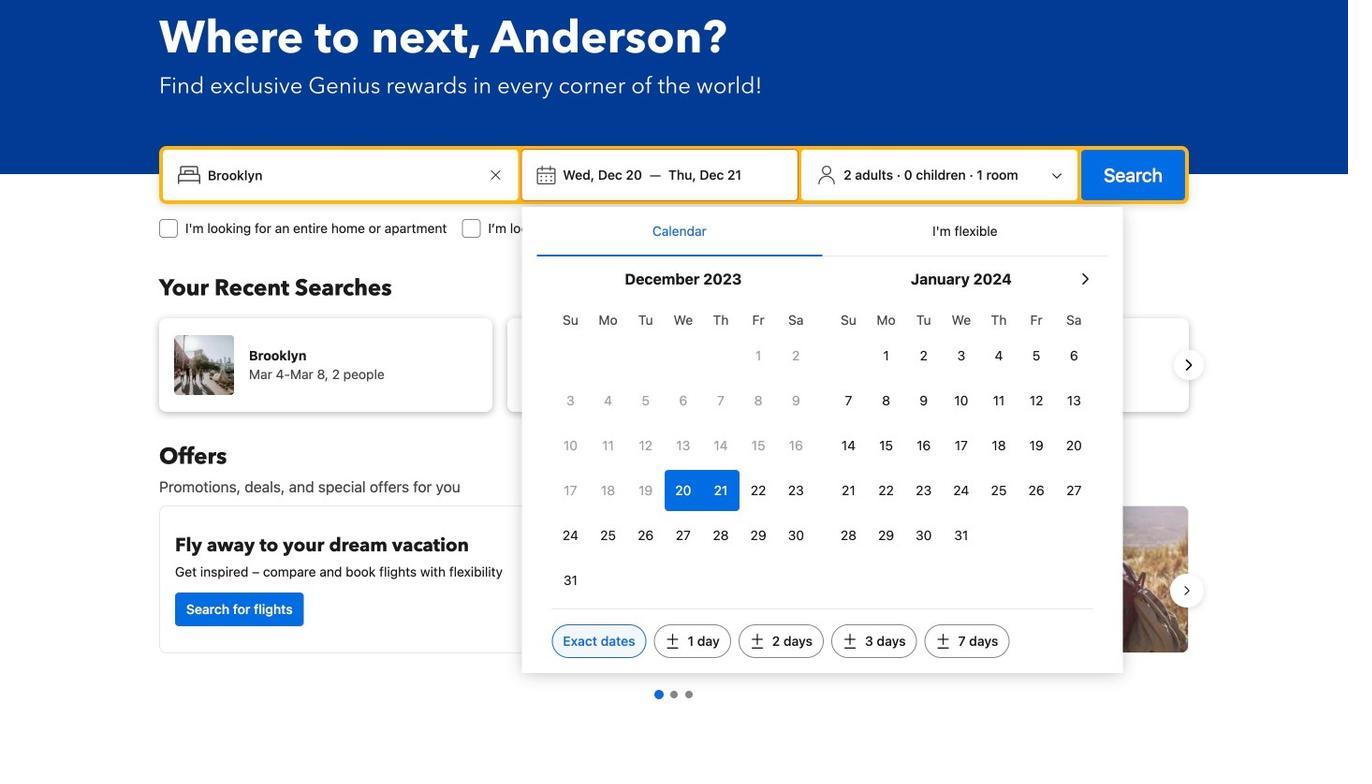 Task type: locate. For each thing, give the bounding box(es) containing it.
cell up the "27 december 2023" option at the bottom of page
[[665, 466, 702, 511]]

17 December 2023 checkbox
[[552, 470, 590, 511]]

10 December 2023 checkbox
[[552, 425, 590, 466]]

6 December 2023 checkbox
[[665, 380, 702, 422]]

2 January 2024 checkbox
[[905, 335, 943, 377]]

4 December 2023 checkbox
[[590, 380, 627, 422]]

1 region from the top
[[144, 311, 1205, 420]]

1 January 2024 checkbox
[[868, 335, 905, 377]]

23 December 2023 checkbox
[[778, 470, 815, 511]]

20 December 2023 checkbox
[[665, 470, 702, 511]]

3 December 2023 checkbox
[[552, 380, 590, 422]]

9 January 2024 checkbox
[[905, 380, 943, 422]]

19 December 2023 checkbox
[[627, 470, 665, 511]]

6 January 2024 checkbox
[[1056, 335, 1094, 377]]

31 December 2023 checkbox
[[552, 560, 590, 601]]

1 horizontal spatial grid
[[830, 302, 1094, 556]]

2 cell from the left
[[702, 466, 740, 511]]

cell up '28 december 2023' option
[[702, 466, 740, 511]]

1 December 2023 checkbox
[[740, 335, 778, 377]]

24 January 2024 checkbox
[[943, 470, 981, 511]]

3 January 2024 checkbox
[[943, 335, 981, 377]]

19 January 2024 checkbox
[[1018, 425, 1056, 466]]

1 vertical spatial region
[[144, 498, 1205, 684]]

2 grid from the left
[[830, 302, 1094, 556]]

region
[[144, 311, 1205, 420], [144, 498, 1205, 684]]

27 January 2024 checkbox
[[1056, 470, 1094, 511]]

23 January 2024 checkbox
[[905, 470, 943, 511]]

group of friends hiking in the mountains on a sunny day image
[[683, 507, 1189, 653]]

15 January 2024 checkbox
[[868, 425, 905, 466]]

5 December 2023 checkbox
[[627, 380, 665, 422]]

18 December 2023 checkbox
[[590, 470, 627, 511]]

1 cell from the left
[[665, 466, 702, 511]]

16 December 2023 checkbox
[[778, 425, 815, 466]]

cell
[[665, 466, 702, 511], [702, 466, 740, 511]]

15 December 2023 checkbox
[[740, 425, 778, 466]]

21 December 2023 checkbox
[[702, 470, 740, 511]]

tab list
[[537, 207, 1108, 258]]

20 January 2024 checkbox
[[1056, 425, 1094, 466]]

progress bar
[[655, 690, 693, 700]]

grid
[[552, 302, 815, 601], [830, 302, 1094, 556]]

9 December 2023 checkbox
[[778, 380, 815, 422]]

14 January 2024 checkbox
[[830, 425, 868, 466]]

8 December 2023 checkbox
[[740, 380, 778, 422]]

0 vertical spatial region
[[144, 311, 1205, 420]]

17 January 2024 checkbox
[[943, 425, 981, 466]]

12 January 2024 checkbox
[[1018, 380, 1056, 422]]

22 December 2023 checkbox
[[740, 470, 778, 511]]

0 horizontal spatial grid
[[552, 302, 815, 601]]

28 January 2024 checkbox
[[830, 515, 868, 556]]



Task type: vqa. For each thing, say whether or not it's contained in the screenshot.
1 DECEMBER 2023 checkbox
yes



Task type: describe. For each thing, give the bounding box(es) containing it.
7 December 2023 checkbox
[[702, 380, 740, 422]]

22 January 2024 checkbox
[[868, 470, 905, 511]]

2 region from the top
[[144, 498, 1205, 684]]

4 January 2024 checkbox
[[981, 335, 1018, 377]]

8 January 2024 checkbox
[[868, 380, 905, 422]]

31 January 2024 checkbox
[[943, 515, 981, 556]]

13 January 2024 checkbox
[[1056, 380, 1094, 422]]

13 December 2023 checkbox
[[665, 425, 702, 466]]

1 grid from the left
[[552, 302, 815, 601]]

30 January 2024 checkbox
[[905, 515, 943, 556]]

10 January 2024 checkbox
[[943, 380, 981, 422]]

26 January 2024 checkbox
[[1018, 470, 1056, 511]]

16 January 2024 checkbox
[[905, 425, 943, 466]]

29 December 2023 checkbox
[[740, 515, 778, 556]]

24 December 2023 checkbox
[[552, 515, 590, 556]]

27 December 2023 checkbox
[[665, 515, 702, 556]]

next image
[[1178, 354, 1201, 377]]

25 January 2024 checkbox
[[981, 470, 1018, 511]]

2 December 2023 checkbox
[[778, 335, 815, 377]]

21 January 2024 checkbox
[[830, 470, 868, 511]]

fly away to your dream vacation image
[[535, 522, 651, 638]]

11 January 2024 checkbox
[[981, 380, 1018, 422]]

25 December 2023 checkbox
[[590, 515, 627, 556]]

11 December 2023 checkbox
[[590, 425, 627, 466]]

14 December 2023 checkbox
[[702, 425, 740, 466]]

18 January 2024 checkbox
[[981, 425, 1018, 466]]

12 December 2023 checkbox
[[627, 425, 665, 466]]

Where are you going? field
[[200, 158, 485, 192]]

28 December 2023 checkbox
[[702, 515, 740, 556]]

7 January 2024 checkbox
[[830, 380, 868, 422]]

29 January 2024 checkbox
[[868, 515, 905, 556]]

30 December 2023 checkbox
[[778, 515, 815, 556]]

26 December 2023 checkbox
[[627, 515, 665, 556]]

5 January 2024 checkbox
[[1018, 335, 1056, 377]]



